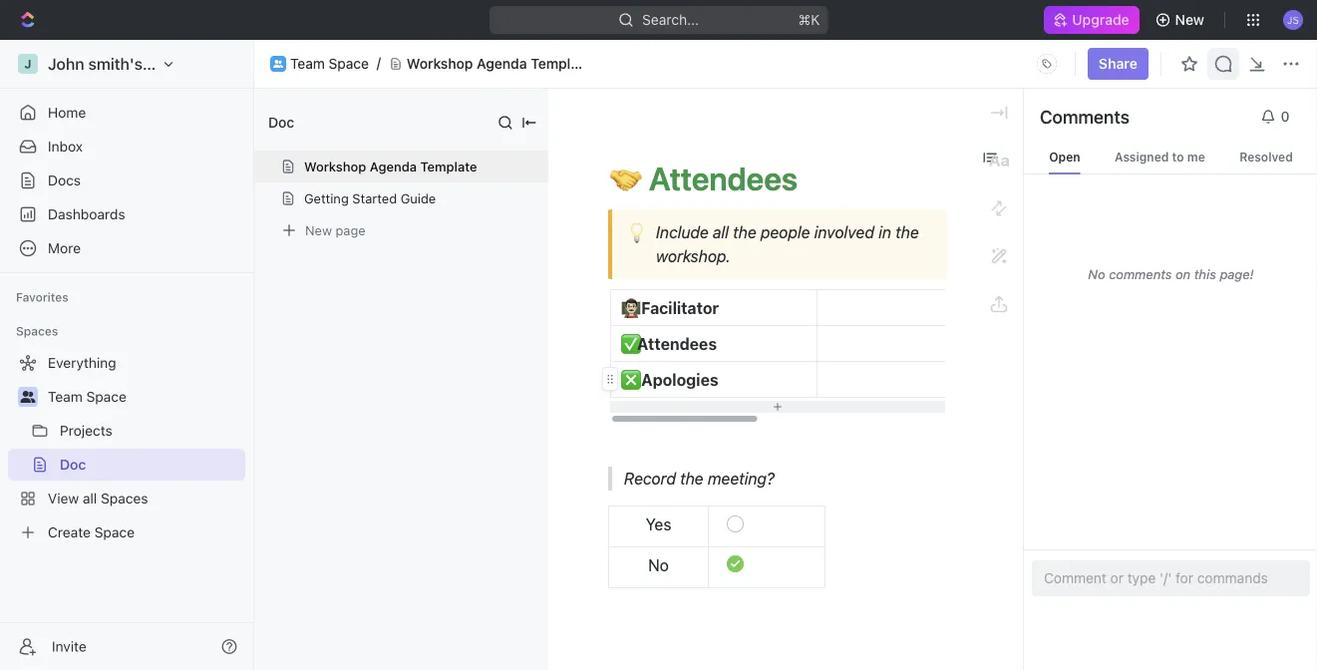 Task type: locate. For each thing, give the bounding box(es) containing it.
team
[[290, 55, 325, 72], [48, 388, 83, 405]]

1 vertical spatial template
[[420, 159, 477, 174]]

new for new page
[[305, 223, 332, 238]]

page
[[336, 223, 366, 238]]

1 vertical spatial attendees
[[637, 335, 717, 354]]

0 vertical spatial user group image
[[273, 60, 283, 68]]

no left comments
[[1089, 267, 1106, 282]]

0 vertical spatial team space link
[[290, 55, 369, 72]]

all right view
[[83, 490, 97, 507]]

new button
[[1148, 4, 1217, 36]]

dashboards
[[48, 206, 125, 222]]

1 horizontal spatial spaces
[[101, 490, 148, 507]]

0 horizontal spatial agenda
[[370, 159, 417, 174]]

workshop agenda template
[[407, 55, 592, 72], [304, 159, 477, 174]]

1 horizontal spatial template
[[531, 55, 592, 72]]

team space inside the sidebar "navigation"
[[48, 388, 127, 405]]

docs
[[48, 172, 81, 189]]

0 horizontal spatial team
[[48, 388, 83, 405]]

🤝 attendees
[[610, 160, 798, 197]]

this
[[1195, 267, 1217, 282]]

team for rightmost user group image
[[290, 55, 325, 72]]

0 vertical spatial template
[[531, 55, 592, 72]]

no
[[1089, 267, 1106, 282], [648, 556, 669, 575]]

started
[[352, 191, 397, 206]]

1 vertical spatial team space link
[[48, 381, 241, 413]]

0 horizontal spatial template
[[420, 159, 477, 174]]

the right 'in'
[[896, 223, 919, 242]]

attendees up apologies
[[637, 335, 717, 354]]

yes
[[646, 515, 672, 534]]

✅ attendees
[[621, 335, 717, 354]]

0 horizontal spatial new
[[305, 223, 332, 238]]

1 vertical spatial user group image
[[20, 391, 35, 403]]

1 vertical spatial space
[[86, 388, 127, 405]]

1 vertical spatial spaces
[[101, 490, 148, 507]]

0 vertical spatial team space
[[290, 55, 369, 72]]

all
[[713, 223, 729, 242], [83, 490, 97, 507]]

0 horizontal spatial all
[[83, 490, 97, 507]]

record the meeting?
[[624, 469, 775, 488]]

1 horizontal spatial team space
[[290, 55, 369, 72]]

dropdown menu image
[[1031, 48, 1063, 80]]

1 vertical spatial no
[[648, 556, 669, 575]]

0 horizontal spatial doc
[[60, 456, 86, 473]]

1 horizontal spatial team space link
[[290, 55, 369, 72]]

spaces
[[16, 324, 58, 338], [101, 490, 148, 507]]

include all the people involved in the workshop.
[[656, 223, 923, 266]]

team space
[[290, 55, 369, 72], [48, 388, 127, 405]]

1 vertical spatial new
[[305, 223, 332, 238]]

guide
[[401, 191, 436, 206]]

doc
[[268, 114, 294, 131], [60, 456, 86, 473]]

upgrade
[[1073, 11, 1130, 28]]

spaces up the create space link
[[101, 490, 148, 507]]

👨🏻‍🏫
[[621, 299, 637, 318]]

favorites
[[16, 290, 69, 304]]

smith's
[[88, 54, 143, 73]]

the right record
[[680, 469, 704, 488]]

1 horizontal spatial agenda
[[477, 55, 527, 72]]

user group image
[[273, 60, 283, 68], [20, 391, 35, 403]]

getting started guide
[[304, 191, 436, 206]]

home link
[[8, 97, 245, 129]]

1 horizontal spatial all
[[713, 223, 729, 242]]

view
[[48, 490, 79, 507]]

workshop
[[407, 55, 473, 72], [304, 159, 366, 174]]

1 vertical spatial all
[[83, 490, 97, 507]]

1 horizontal spatial new
[[1176, 11, 1205, 28]]

people
[[761, 223, 810, 242]]

meeting?
[[708, 469, 775, 488]]

attendees up "include" on the top of page
[[649, 160, 798, 197]]

0 vertical spatial doc
[[268, 114, 294, 131]]

include
[[656, 223, 709, 242]]

0 vertical spatial space
[[329, 55, 369, 72]]

the left people
[[733, 223, 757, 242]]

1 vertical spatial workshop
[[304, 159, 366, 174]]

upgrade link
[[1045, 6, 1140, 34]]

1 horizontal spatial no
[[1089, 267, 1106, 282]]

no down yes
[[648, 556, 669, 575]]

j
[[24, 57, 32, 71]]

template
[[531, 55, 592, 72], [420, 159, 477, 174]]

0 vertical spatial no
[[1089, 267, 1106, 282]]

new left page
[[305, 223, 332, 238]]

all for view
[[83, 490, 97, 507]]

0 horizontal spatial user group image
[[20, 391, 35, 403]]

1 horizontal spatial doc
[[268, 114, 294, 131]]

0 vertical spatial agenda
[[477, 55, 527, 72]]

attendees
[[649, 160, 798, 197], [637, 335, 717, 354]]

user group image inside the sidebar "navigation"
[[20, 391, 35, 403]]

1 vertical spatial team space
[[48, 388, 127, 405]]

spaces down favorites
[[16, 324, 58, 338]]

agenda
[[477, 55, 527, 72], [370, 159, 417, 174]]

tree
[[8, 347, 245, 549]]

apologies
[[642, 371, 719, 389]]

doc inside doc link
[[60, 456, 86, 473]]

more
[[48, 240, 81, 256]]

0 horizontal spatial spaces
[[16, 324, 58, 338]]

john smith's workspace
[[48, 54, 229, 73]]

team space for rightmost user group image
[[290, 55, 369, 72]]

0 vertical spatial workshop agenda template
[[407, 55, 592, 72]]

me
[[1188, 150, 1206, 164]]

invite
[[52, 638, 87, 655]]

team space link for user group image within the the sidebar "navigation"
[[48, 381, 241, 413]]

0 vertical spatial new
[[1176, 11, 1205, 28]]

john smith's workspace, , element
[[18, 54, 38, 74]]

1 horizontal spatial team
[[290, 55, 325, 72]]

team inside the sidebar "navigation"
[[48, 388, 83, 405]]

no for no comments on this page!
[[1089, 267, 1106, 282]]

record
[[624, 469, 676, 488]]

js button
[[1278, 4, 1310, 36]]

all inside "include all the people involved in the workshop."
[[713, 223, 729, 242]]

new
[[1176, 11, 1205, 28], [305, 223, 332, 238]]

new page
[[305, 223, 366, 238]]

all inside the sidebar "navigation"
[[83, 490, 97, 507]]

0 horizontal spatial team space link
[[48, 381, 241, 413]]

0 horizontal spatial the
[[680, 469, 704, 488]]

all up workshop.
[[713, 223, 729, 242]]

view all spaces link
[[8, 483, 241, 515]]

1 vertical spatial team
[[48, 388, 83, 405]]

create space
[[48, 524, 135, 541]]

space inside the create space link
[[94, 524, 135, 541]]

tree inside the sidebar "navigation"
[[8, 347, 245, 549]]

tree containing everything
[[8, 347, 245, 549]]

new inside button
[[1176, 11, 1205, 28]]

1 horizontal spatial user group image
[[273, 60, 283, 68]]

2 vertical spatial space
[[94, 524, 135, 541]]

new right upgrade
[[1176, 11, 1205, 28]]

the
[[733, 223, 757, 242], [896, 223, 919, 242], [680, 469, 704, 488]]

space
[[329, 55, 369, 72], [86, 388, 127, 405], [94, 524, 135, 541]]

0 horizontal spatial no
[[648, 556, 669, 575]]

space for rightmost user group image
[[329, 55, 369, 72]]

team space link
[[290, 55, 369, 72], [48, 381, 241, 413]]

0 vertical spatial team
[[290, 55, 325, 72]]

john
[[48, 54, 84, 73]]

1 vertical spatial doc
[[60, 456, 86, 473]]

0 vertical spatial attendees
[[649, 160, 798, 197]]

0 vertical spatial all
[[713, 223, 729, 242]]

1 horizontal spatial workshop
[[407, 55, 473, 72]]

0 horizontal spatial team space
[[48, 388, 127, 405]]



Task type: vqa. For each thing, say whether or not it's contained in the screenshot.
"Home" Link in the left of the page
yes



Task type: describe. For each thing, give the bounding box(es) containing it.
comments
[[1040, 106, 1130, 127]]

🤝
[[610, 160, 642, 197]]

create
[[48, 524, 91, 541]]

js
[[1288, 14, 1300, 25]]

page!
[[1220, 267, 1254, 282]]

inbox link
[[8, 131, 245, 163]]

involved
[[815, 223, 875, 242]]

resolved
[[1240, 150, 1293, 164]]

no for no
[[648, 556, 669, 575]]

workspace
[[147, 54, 229, 73]]

all for include
[[713, 223, 729, 242]]

docs link
[[8, 165, 245, 196]]

❎ apologies
[[621, 371, 719, 389]]

create space link
[[8, 517, 241, 549]]

getting
[[304, 191, 349, 206]]

✅
[[621, 335, 637, 354]]

everything link
[[8, 347, 241, 379]]

💡
[[626, 221, 644, 243]]

in
[[879, 223, 892, 242]]

on
[[1176, 267, 1191, 282]]

2 horizontal spatial the
[[896, 223, 919, 242]]

to
[[1173, 150, 1185, 164]]

❎
[[621, 371, 637, 389]]

search...
[[642, 11, 699, 28]]

team for user group image within the the sidebar "navigation"
[[48, 388, 83, 405]]

no comments on this page!
[[1089, 267, 1254, 282]]

attendees for ✅ attendees
[[637, 335, 717, 354]]

inbox
[[48, 138, 83, 155]]

projects link
[[60, 415, 241, 447]]

projects
[[60, 422, 112, 439]]

team space for user group image within the the sidebar "navigation"
[[48, 388, 127, 405]]

workshop.
[[656, 247, 731, 266]]

1 vertical spatial agenda
[[370, 159, 417, 174]]

attendees for 🤝 attendees
[[649, 160, 798, 197]]

doc link
[[60, 449, 241, 481]]

assigned
[[1115, 150, 1169, 164]]

home
[[48, 104, 86, 121]]

0
[[1281, 108, 1290, 125]]

view all spaces
[[48, 490, 148, 507]]

0 vertical spatial spaces
[[16, 324, 58, 338]]

share
[[1099, 55, 1138, 72]]

everything
[[48, 355, 116, 371]]

0 vertical spatial workshop
[[407, 55, 473, 72]]

facilitator
[[642, 299, 719, 318]]

assigned to me
[[1115, 150, 1206, 164]]

⌘k
[[798, 11, 820, 28]]

dashboards link
[[8, 198, 245, 230]]

space for user group image within the the sidebar "navigation"
[[86, 388, 127, 405]]

favorites button
[[8, 285, 77, 309]]

new for new
[[1176, 11, 1205, 28]]

0 button
[[1253, 101, 1303, 133]]

1 vertical spatial workshop agenda template
[[304, 159, 477, 174]]

team space link for rightmost user group image
[[290, 55, 369, 72]]

comments
[[1109, 267, 1172, 282]]

spaces inside tree
[[101, 490, 148, 507]]

open
[[1049, 150, 1081, 164]]

more button
[[8, 232, 245, 264]]

sidebar navigation
[[0, 40, 258, 670]]

1 horizontal spatial the
[[733, 223, 757, 242]]

0 horizontal spatial workshop
[[304, 159, 366, 174]]

👨🏻‍🏫 facilitator
[[621, 299, 719, 318]]



